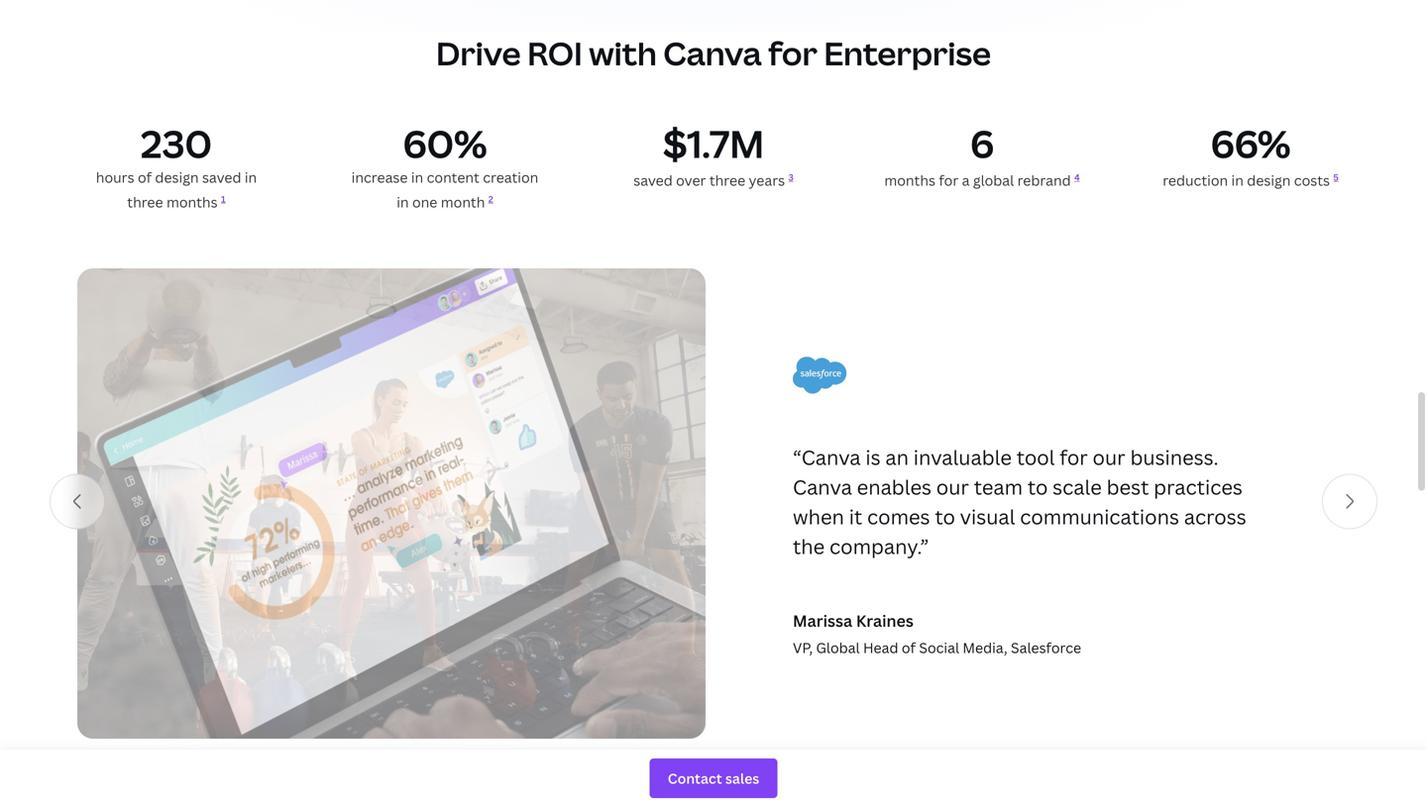 Task type: vqa. For each thing, say whether or not it's contained in the screenshot.
6 months for a global rebrand 4
yes



Task type: locate. For each thing, give the bounding box(es) containing it.
design inside hours of design saved in three months
[[155, 168, 199, 187]]

of
[[138, 168, 152, 187], [902, 639, 916, 658]]

2 horizontal spatial for
[[1060, 444, 1088, 472]]

salesforce
[[1011, 639, 1082, 658]]

roi
[[527, 32, 583, 75]]

across
[[1184, 504, 1247, 531]]

business.
[[1131, 444, 1219, 472]]

0 horizontal spatial design
[[155, 168, 199, 187]]

canva up when
[[793, 474, 852, 501]]

6 months for a global rebrand 4
[[885, 118, 1080, 190]]

hours
[[96, 168, 134, 187]]

our up best
[[1093, 444, 1126, 472]]

months
[[885, 171, 936, 190], [167, 193, 218, 212]]

increase in content creation in one month
[[352, 168, 539, 212]]

2 vertical spatial for
[[1060, 444, 1088, 472]]

1 vertical spatial our
[[937, 474, 969, 501]]

0 horizontal spatial for
[[768, 32, 818, 75]]

0 horizontal spatial our
[[937, 474, 969, 501]]

0 vertical spatial months
[[885, 171, 936, 190]]

head
[[863, 639, 899, 658]]

0 horizontal spatial saved
[[202, 168, 241, 187]]

three
[[710, 171, 746, 190], [127, 193, 163, 212]]

1 vertical spatial to
[[935, 504, 956, 531]]

0 horizontal spatial of
[[138, 168, 152, 187]]

1 vertical spatial for
[[939, 171, 959, 190]]

1 horizontal spatial of
[[902, 639, 916, 658]]

when
[[793, 504, 844, 531]]

to down tool
[[1028, 474, 1048, 501]]

practices
[[1154, 474, 1243, 501]]

1 link
[[221, 193, 226, 205]]

66% reduction in design costs 5
[[1163, 118, 1339, 190]]

1 horizontal spatial canva
[[793, 474, 852, 501]]

0 vertical spatial of
[[138, 168, 152, 187]]

66%
[[1211, 118, 1291, 169]]

1 horizontal spatial to
[[1028, 474, 1048, 501]]

1 horizontal spatial design
[[1247, 171, 1291, 190]]

2 link
[[489, 193, 493, 205]]

canva right with at the top left of the page
[[663, 32, 762, 75]]

saved left over
[[634, 171, 673, 190]]

in
[[245, 168, 257, 187], [411, 168, 424, 187], [1232, 171, 1244, 190], [397, 193, 409, 212]]

0 vertical spatial for
[[768, 32, 818, 75]]

5
[[1334, 172, 1339, 183]]

in right 230
[[245, 168, 257, 187]]

1 vertical spatial of
[[902, 639, 916, 658]]

rebrand
[[1018, 171, 1071, 190]]

0 vertical spatial to
[[1028, 474, 1048, 501]]

three down 'hours' at the left of the page
[[127, 193, 163, 212]]

over
[[676, 171, 706, 190]]

media,
[[963, 639, 1008, 658]]

of right head
[[902, 639, 916, 658]]

0 vertical spatial three
[[710, 171, 746, 190]]

"canva is an invaluable tool for our business. canva enables our team to scale best practices when it comes to visual communications across the company."
[[793, 444, 1247, 561]]

saved
[[202, 168, 241, 187], [634, 171, 673, 190]]

hours of design saved in three months
[[96, 168, 257, 212]]

design down 66%
[[1247, 171, 1291, 190]]

it
[[849, 504, 863, 531]]

1 horizontal spatial months
[[885, 171, 936, 190]]

saved inside hours of design saved in three months
[[202, 168, 241, 187]]

0 horizontal spatial months
[[167, 193, 218, 212]]

of right 'hours' at the left of the page
[[138, 168, 152, 187]]

in inside hours of design saved in three months
[[245, 168, 257, 187]]

months left a at the top of the page
[[885, 171, 936, 190]]

global
[[973, 171, 1014, 190]]

saved up 1
[[202, 168, 241, 187]]

canva
[[663, 32, 762, 75], [793, 474, 852, 501]]

reduction
[[1163, 171, 1228, 190]]

our down invaluable
[[937, 474, 969, 501]]

0 horizontal spatial to
[[935, 504, 956, 531]]

1 vertical spatial months
[[167, 193, 218, 212]]

our
[[1093, 444, 1126, 472], [937, 474, 969, 501]]

for
[[768, 32, 818, 75], [939, 171, 959, 190], [1060, 444, 1088, 472]]

costs
[[1294, 171, 1330, 190]]

1 vertical spatial three
[[127, 193, 163, 212]]

design right 'hours' at the left of the page
[[155, 168, 199, 187]]

design
[[155, 168, 199, 187], [1247, 171, 1291, 190]]

1
[[221, 193, 226, 205]]

kraines
[[856, 611, 914, 632]]

to
[[1028, 474, 1048, 501], [935, 504, 956, 531]]

1 horizontal spatial saved
[[634, 171, 673, 190]]

with
[[589, 32, 657, 75]]

1 vertical spatial canva
[[793, 474, 852, 501]]

increase
[[352, 168, 408, 187]]

to left the visual
[[935, 504, 956, 531]]

in down 66%
[[1232, 171, 1244, 190]]

1 horizontal spatial for
[[939, 171, 959, 190]]

drive
[[436, 32, 521, 75]]

months left 1
[[167, 193, 218, 212]]

best
[[1107, 474, 1149, 501]]

0 vertical spatial canva
[[663, 32, 762, 75]]

$1.7m
[[663, 118, 764, 169]]

1 horizontal spatial our
[[1093, 444, 1126, 472]]

three right over
[[710, 171, 746, 190]]

of inside hours of design saved in three months
[[138, 168, 152, 187]]

in inside 66% reduction in design costs 5
[[1232, 171, 1244, 190]]

1 horizontal spatial three
[[710, 171, 746, 190]]

0 horizontal spatial three
[[127, 193, 163, 212]]

in left one
[[397, 193, 409, 212]]

0 vertical spatial our
[[1093, 444, 1126, 472]]

marissa
[[793, 611, 853, 632]]

2
[[489, 193, 493, 205]]

4
[[1075, 172, 1080, 183]]

of inside marissa kraines vp, global head of social media, salesforce
[[902, 639, 916, 658]]

creation
[[483, 168, 539, 187]]

4 link
[[1075, 172, 1080, 183]]

communications
[[1020, 504, 1180, 531]]



Task type: describe. For each thing, give the bounding box(es) containing it.
invaluable
[[914, 444, 1012, 472]]

tool
[[1017, 444, 1055, 472]]

a
[[962, 171, 970, 190]]

company."
[[830, 534, 929, 561]]

the
[[793, 534, 825, 561]]

global
[[816, 639, 860, 658]]

months inside 6 months for a global rebrand 4
[[885, 171, 936, 190]]

an
[[886, 444, 909, 472]]

comes
[[867, 504, 930, 531]]

three inside hours of design saved in three months
[[127, 193, 163, 212]]

vp,
[[793, 639, 813, 658]]

salesforce image
[[793, 357, 847, 395]]

canva inside "canva is an invaluable tool for our business. canva enables our team to scale best practices when it comes to visual communications across the company."
[[793, 474, 852, 501]]

enterprise
[[824, 32, 991, 75]]

0 horizontal spatial canva
[[663, 32, 762, 75]]

for inside 6 months for a global rebrand 4
[[939, 171, 959, 190]]

years
[[749, 171, 785, 190]]

scale
[[1053, 474, 1102, 501]]

drive roi with canva for enterprise
[[436, 32, 991, 75]]

content
[[427, 168, 480, 187]]

"canva
[[793, 444, 861, 472]]

3
[[789, 172, 794, 183]]

month
[[441, 193, 485, 212]]

enables
[[857, 474, 932, 501]]

for inside "canva is an invaluable tool for our business. canva enables our team to scale best practices when it comes to visual communications across the company."
[[1060, 444, 1088, 472]]

$1.7m saved over three years 3
[[634, 118, 794, 190]]

saved inside the $1.7m saved over three years 3
[[634, 171, 673, 190]]

in up one
[[411, 168, 424, 187]]

5 link
[[1334, 172, 1339, 183]]

3 link
[[789, 172, 794, 183]]

three inside the $1.7m saved over three years 3
[[710, 171, 746, 190]]

6
[[971, 118, 994, 169]]

visual
[[960, 504, 1016, 531]]

social
[[919, 639, 960, 658]]

one
[[412, 193, 438, 212]]

months inside hours of design saved in three months
[[167, 193, 218, 212]]

is
[[866, 444, 881, 472]]

marissa kraines vp, global head of social media, salesforce
[[793, 611, 1082, 658]]

230
[[141, 118, 212, 169]]

design inside 66% reduction in design costs 5
[[1247, 171, 1291, 190]]

team
[[974, 474, 1023, 501]]

60%
[[403, 118, 487, 169]]



